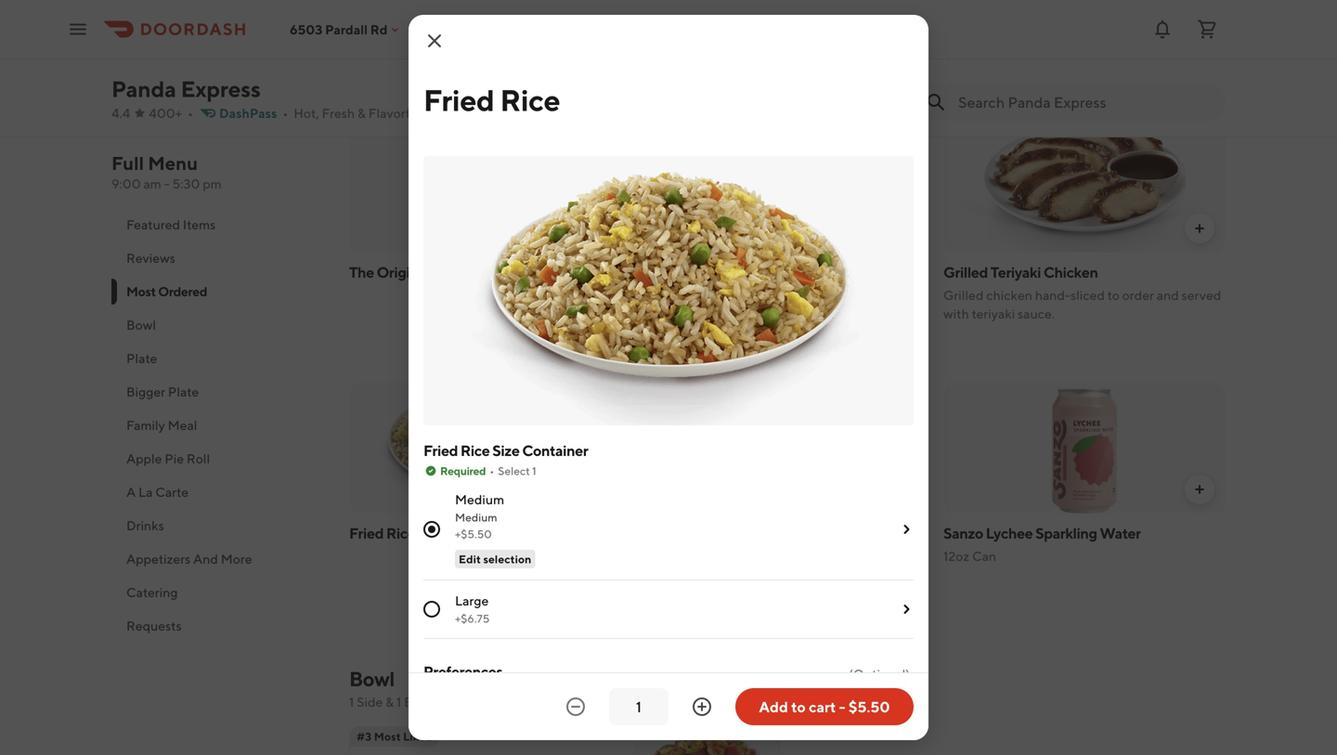 Task type: vqa. For each thing, say whether or not it's contained in the screenshot.
first See All from the top
no



Task type: describe. For each thing, give the bounding box(es) containing it.
rolls
[[724, 26, 748, 42]]

• inside fried rice size container group
[[490, 465, 495, 478]]

increase quantity by 1 image
[[691, 696, 714, 718]]

bigger plate
[[126, 384, 199, 400]]

decrease quantity by 1 image
[[565, 696, 587, 718]]

wonton
[[799, 64, 844, 79]]

large
[[455, 593, 489, 609]]

• select 1
[[490, 465, 537, 478]]

wrapper
[[846, 64, 895, 79]]

appetizers and more
[[126, 551, 252, 567]]

cart
[[809, 698, 837, 716]]

of
[[914, 26, 926, 42]]

container
[[522, 442, 588, 459]]

(optional)
[[849, 667, 911, 682]]

5:30
[[172, 176, 200, 191]]

rice inside group
[[461, 442, 490, 459]]

family meal
[[126, 418, 197, 433]]

original
[[377, 263, 430, 281]]

notification bell image
[[1152, 18, 1174, 40]]

liked
[[403, 730, 433, 743]]

chicken egg roll chicken egg rolls are prepared with a mixture of cabbage, carrots, green onions and marinated chicken wrapped in a thin wonton wrapper and cooked to a golden brown.
[[647, 2, 926, 98]]

+$5.50
[[455, 528, 492, 541]]

hand-
[[1036, 288, 1071, 303]]

0 horizontal spatial and
[[829, 45, 851, 60]]

roll for pie
[[187, 451, 210, 466]]

most ordered
[[126, 284, 207, 299]]

the original orange chicken
[[349, 263, 539, 281]]

400+ •
[[149, 105, 193, 121]]

• left 0.4
[[480, 105, 486, 121]]

0 horizontal spatial &
[[358, 105, 366, 121]]

2 grilled from the top
[[944, 288, 984, 303]]

bowl for bowl
[[126, 317, 156, 333]]

reviews
[[126, 250, 175, 266]]

panda
[[111, 76, 176, 102]]

close fried rice image
[[424, 30, 446, 52]]

a
[[126, 485, 136, 500]]

1 horizontal spatial 1
[[397, 694, 402, 710]]

am
[[143, 176, 162, 191]]

+$6.75
[[455, 612, 490, 625]]

la
[[138, 485, 153, 500]]

to inside grilled teriyaki chicken grilled chicken hand-sliced to order and served with teriyaki sauce.
[[1108, 288, 1120, 303]]

open menu image
[[67, 18, 89, 40]]

meal
[[168, 418, 197, 433]]

0 vertical spatial most
[[126, 284, 156, 299]]

panda express
[[111, 76, 261, 102]]

dashpass •
[[219, 105, 288, 121]]

edit
[[459, 553, 481, 566]]

plate button
[[111, 342, 327, 375]]

bowl button
[[111, 308, 327, 342]]

2 vertical spatial rice
[[386, 524, 416, 542]]

fried rice size container
[[424, 442, 588, 459]]

ordered
[[158, 284, 207, 299]]

appetizers
[[126, 551, 191, 567]]

select
[[498, 465, 530, 478]]

hot, fresh & flavorful chinese • 0.4 mi
[[294, 105, 530, 121]]

0 vertical spatial fried
[[424, 83, 495, 118]]

#3 most liked
[[357, 730, 433, 743]]

bigger plate button
[[111, 375, 327, 409]]

plate inside plate "button"
[[126, 351, 157, 366]]

2 horizontal spatial a
[[857, 26, 864, 42]]

6503 pardall rd
[[290, 22, 388, 37]]

a la carte
[[126, 485, 189, 500]]

the
[[349, 263, 374, 281]]

2 vertical spatial fried
[[349, 524, 384, 542]]

0 horizontal spatial 1
[[349, 694, 354, 710]]

family meal button
[[111, 409, 327, 442]]

#3
[[357, 730, 372, 743]]

green
[[750, 45, 784, 60]]

0 vertical spatial rice
[[500, 83, 561, 118]]

water
[[1100, 524, 1141, 542]]

gatorade
[[647, 263, 709, 281]]

order
[[1123, 288, 1155, 303]]

- inside full menu 9:00 am - 5:30 pm
[[164, 176, 170, 191]]

in
[[750, 64, 761, 79]]

0 items, open order cart image
[[1197, 18, 1219, 40]]

menu
[[148, 152, 198, 174]]

bowl for bowl 1 side & 1 entree
[[349, 667, 395, 691]]

to inside button
[[792, 698, 806, 716]]

add
[[759, 698, 789, 716]]

can
[[973, 549, 997, 564]]

teriyaki
[[972, 306, 1016, 321]]

hot,
[[294, 105, 319, 121]]

pie
[[165, 451, 184, 466]]

edit selection
[[459, 553, 532, 566]]

grilled teriyaki chicken image
[[944, 121, 1226, 253]]

the original orange chicken image
[[349, 121, 632, 253]]

apple
[[126, 451, 162, 466]]

size
[[493, 442, 520, 459]]

catering button
[[111, 576, 327, 609]]

served
[[1182, 288, 1222, 303]]

plate inside bigger plate "button"
[[168, 384, 199, 400]]

1 horizontal spatial a
[[764, 64, 770, 79]]

onions
[[787, 45, 826, 60]]

requests
[[126, 618, 182, 634]]

are
[[751, 26, 769, 42]]

bigger
[[126, 384, 165, 400]]

brown.
[[761, 82, 802, 98]]

mi
[[516, 105, 530, 121]]

golden
[[717, 82, 759, 98]]

dashpass
[[219, 105, 277, 121]]



Task type: locate. For each thing, give the bounding box(es) containing it.
egg
[[704, 2, 730, 20]]

apple pie roll
[[126, 451, 210, 466]]

12oz
[[944, 549, 970, 564]]

0 vertical spatial and
[[829, 45, 851, 60]]

roll
[[733, 2, 759, 20], [187, 451, 210, 466]]

grilled
[[944, 263, 988, 281], [944, 288, 984, 303]]

and up wonton
[[829, 45, 851, 60]]

with up wonton
[[829, 26, 854, 42]]

to left order
[[1108, 288, 1120, 303]]

catering
[[126, 585, 178, 600]]

fried rice down close fried rice image
[[424, 83, 561, 118]]

- inside button
[[840, 698, 846, 716]]

1 vertical spatial with
[[944, 306, 970, 321]]

fresh
[[322, 105, 355, 121]]

gatorade lemon lime image
[[647, 121, 929, 253]]

and inside grilled teriyaki chicken grilled chicken hand-sliced to order and served with teriyaki sauce.
[[1157, 288, 1180, 303]]

1 horizontal spatial &
[[386, 694, 394, 710]]

0 vertical spatial to
[[693, 82, 705, 98]]

1 vertical spatial rice
[[461, 442, 490, 459]]

fried rice dialog
[[409, 15, 929, 755]]

carrots,
[[703, 45, 747, 60]]

1 vertical spatial fried
[[424, 442, 458, 459]]

bowl
[[126, 317, 156, 333], [349, 667, 395, 691]]

sanzo
[[944, 524, 984, 542]]

- right am
[[164, 176, 170, 191]]

bowl image
[[635, 727, 780, 755]]

400+
[[149, 105, 182, 121]]

bowl inside button
[[126, 317, 156, 333]]

a la carte button
[[111, 476, 327, 509]]

0 vertical spatial medium
[[455, 492, 505, 507]]

• down panda express
[[188, 105, 193, 121]]

1 vertical spatial -
[[840, 698, 846, 716]]

drinks button
[[111, 509, 327, 543]]

teriyaki
[[991, 263, 1042, 281]]

fried rice image
[[349, 382, 632, 514]]

0 horizontal spatial most
[[126, 284, 156, 299]]

2 vertical spatial and
[[1157, 288, 1180, 303]]

marinated
[[853, 45, 914, 60]]

roll up rolls
[[733, 2, 759, 20]]

a right in at the top of the page
[[764, 64, 770, 79]]

to
[[693, 82, 705, 98], [1108, 288, 1120, 303], [792, 698, 806, 716]]

1 inside fried rice size container group
[[532, 465, 537, 478]]

0.4
[[493, 105, 513, 121]]

thin
[[773, 64, 796, 79]]

0 horizontal spatial add item to cart image
[[598, 221, 613, 236]]

2 horizontal spatial rice
[[500, 83, 561, 118]]

fried
[[424, 83, 495, 118], [424, 442, 458, 459], [349, 524, 384, 542]]

with inside grilled teriyaki chicken grilled chicken hand-sliced to order and served with teriyaki sauce.
[[944, 306, 970, 321]]

medium
[[455, 492, 505, 507], [455, 511, 498, 524]]

rd
[[371, 22, 388, 37]]

0 vertical spatial plate
[[126, 351, 157, 366]]

and right order
[[1157, 288, 1180, 303]]

a left "mixture"
[[857, 26, 864, 42]]

2 horizontal spatial and
[[1157, 288, 1180, 303]]

1 vertical spatial a
[[764, 64, 770, 79]]

featured items
[[126, 217, 216, 232]]

chicken down teriyaki
[[987, 288, 1033, 303]]

0 horizontal spatial rice
[[386, 524, 416, 542]]

wrapped
[[695, 64, 748, 79]]

1 grilled from the top
[[944, 263, 988, 281]]

0 horizontal spatial plate
[[126, 351, 157, 366]]

rice
[[500, 83, 561, 118], [461, 442, 490, 459], [386, 524, 416, 542]]

lychee
[[986, 524, 1033, 542]]

0 vertical spatial with
[[829, 26, 854, 42]]

plate up meal
[[168, 384, 199, 400]]

Item Search search field
[[959, 92, 1212, 112]]

bottle
[[680, 288, 717, 303]]

1 horizontal spatial -
[[840, 698, 846, 716]]

1 horizontal spatial add item to cart image
[[1193, 482, 1208, 497]]

0 horizontal spatial to
[[693, 82, 705, 98]]

plate up bigger
[[126, 351, 157, 366]]

1 horizontal spatial roll
[[733, 2, 759, 20]]

1 left side
[[349, 694, 354, 710]]

0 vertical spatial a
[[857, 26, 864, 42]]

bowl 1 side & 1 entree
[[349, 667, 444, 710]]

rice right chinese
[[500, 83, 561, 118]]

full menu 9:00 am - 5:30 pm
[[111, 152, 222, 191]]

1 horizontal spatial to
[[792, 698, 806, 716]]

cabbage,
[[647, 45, 701, 60]]

orange
[[432, 263, 482, 281]]

0 vertical spatial bowl
[[126, 317, 156, 333]]

chicken
[[647, 2, 701, 20], [647, 26, 696, 42], [485, 263, 539, 281], [1044, 263, 1099, 281]]

selection
[[484, 553, 532, 566]]

chicken up cooked
[[647, 64, 693, 79]]

medium up +$5.50
[[455, 511, 498, 524]]

0 vertical spatial add item to cart image
[[598, 221, 613, 236]]

appetizers and more button
[[111, 543, 327, 576]]

items
[[183, 217, 216, 232]]

featured
[[126, 217, 180, 232]]

and
[[193, 551, 218, 567]]

roll right "pie"
[[187, 451, 210, 466]]

1 vertical spatial and
[[898, 64, 920, 79]]

1 vertical spatial most
[[374, 730, 401, 743]]

lemon
[[712, 263, 757, 281]]

roll inside the chicken egg roll chicken egg rolls are prepared with a mixture of cabbage, carrots, green onions and marinated chicken wrapped in a thin wonton wrapper and cooked to a golden brown.
[[733, 2, 759, 20]]

1 horizontal spatial fried rice
[[424, 83, 561, 118]]

add item to cart image for sanzo lychee sparkling water
[[1193, 482, 1208, 497]]

cream
[[349, 2, 393, 20]]

2 vertical spatial a
[[708, 82, 715, 98]]

bowl inside bowl 1 side & 1 entree
[[349, 667, 395, 691]]

roll inside button
[[187, 451, 210, 466]]

0 vertical spatial grilled
[[944, 263, 988, 281]]

roll for egg
[[733, 2, 759, 20]]

1 vertical spatial chicken
[[987, 288, 1033, 303]]

1 vertical spatial roll
[[187, 451, 210, 466]]

most right #3
[[374, 730, 401, 743]]

1 right select
[[532, 465, 537, 478]]

• left hot, at top
[[283, 105, 288, 121]]

family
[[126, 418, 165, 433]]

most
[[126, 284, 156, 299], [374, 730, 401, 743]]

0 vertical spatial roll
[[733, 2, 759, 20]]

add to cart - $5.50
[[759, 698, 891, 716]]

plate
[[126, 351, 157, 366], [168, 384, 199, 400]]

add item to cart image for the original orange chicken
[[598, 221, 613, 236]]

to down wrapped
[[693, 82, 705, 98]]

0 horizontal spatial chicken
[[647, 64, 693, 79]]

apple pie roll button
[[111, 442, 327, 476]]

medium down required
[[455, 492, 505, 507]]

a
[[857, 26, 864, 42], [764, 64, 770, 79], [708, 82, 715, 98]]

chicken inside grilled teriyaki chicken grilled chicken hand-sliced to order and served with teriyaki sauce.
[[1044, 263, 1099, 281]]

& inside bowl 1 side & 1 entree
[[386, 694, 394, 710]]

requests button
[[111, 609, 327, 643]]

side
[[357, 694, 383, 710]]

2 horizontal spatial 1
[[532, 465, 537, 478]]

lime
[[760, 263, 793, 281]]

fried rice left +$5.50
[[349, 524, 416, 542]]

rangoon
[[448, 2, 508, 20]]

0 horizontal spatial bowl
[[126, 317, 156, 333]]

with inside the chicken egg roll chicken egg rolls are prepared with a mixture of cabbage, carrots, green onions and marinated chicken wrapped in a thin wonton wrapper and cooked to a golden brown.
[[829, 26, 854, 42]]

cooked
[[647, 82, 691, 98]]

to inside the chicken egg roll chicken egg rolls are prepared with a mixture of cabbage, carrots, green onions and marinated chicken wrapped in a thin wonton wrapper and cooked to a golden brown.
[[693, 82, 705, 98]]

1 horizontal spatial plate
[[168, 384, 199, 400]]

1 horizontal spatial with
[[944, 306, 970, 321]]

a down wrapped
[[708, 82, 715, 98]]

sauce.
[[1018, 306, 1055, 321]]

0 horizontal spatial fried rice
[[349, 524, 416, 542]]

sanzo lychee sparkling water 12oz can
[[944, 524, 1141, 564]]

chinese
[[424, 105, 473, 121]]

6503 pardall rd button
[[290, 22, 403, 37]]

white steamed rice image
[[647, 382, 929, 514]]

1 vertical spatial &
[[386, 694, 394, 710]]

1 vertical spatial to
[[1108, 288, 1120, 303]]

0 horizontal spatial -
[[164, 176, 170, 191]]

& right fresh
[[358, 105, 366, 121]]

fried rice size container group
[[424, 440, 914, 639]]

0 horizontal spatial with
[[829, 26, 854, 42]]

1 vertical spatial bowl
[[349, 667, 395, 691]]

0 vertical spatial &
[[358, 105, 366, 121]]

sparkling
[[1036, 524, 1098, 542]]

2 vertical spatial to
[[792, 698, 806, 716]]

bowl up side
[[349, 667, 395, 691]]

rice left +$5.50
[[386, 524, 416, 542]]

add item to cart image
[[1193, 221, 1208, 236]]

20oz
[[647, 288, 677, 303]]

None radio
[[424, 521, 440, 538], [424, 601, 440, 618], [424, 521, 440, 538], [424, 601, 440, 618]]

$5.50
[[849, 698, 891, 716]]

Current quantity is 1 number field
[[621, 697, 658, 717]]

more
[[221, 551, 252, 567]]

to left cart
[[792, 698, 806, 716]]

fried inside group
[[424, 442, 458, 459]]

rice up required
[[461, 442, 490, 459]]

and down marinated
[[898, 64, 920, 79]]

1 vertical spatial medium
[[455, 511, 498, 524]]

0 vertical spatial -
[[164, 176, 170, 191]]

gatorade lemon lime 20oz bottle
[[647, 263, 793, 303]]

2 horizontal spatial to
[[1108, 288, 1120, 303]]

1 horizontal spatial chicken
[[987, 288, 1033, 303]]

0 vertical spatial chicken
[[647, 64, 693, 79]]

1
[[532, 465, 537, 478], [349, 694, 354, 710], [397, 694, 402, 710]]

1 vertical spatial grilled
[[944, 288, 984, 303]]

drinks
[[126, 518, 164, 533]]

chicken
[[647, 64, 693, 79], [987, 288, 1033, 303]]

6503
[[290, 22, 323, 37]]

add item to cart image
[[598, 221, 613, 236], [1193, 482, 1208, 497]]

1 vertical spatial add item to cart image
[[1193, 482, 1208, 497]]

1 medium from the top
[[455, 492, 505, 507]]

1 horizontal spatial bowl
[[349, 667, 395, 691]]

0 horizontal spatial a
[[708, 82, 715, 98]]

& right side
[[386, 694, 394, 710]]

1 horizontal spatial and
[[898, 64, 920, 79]]

medium inside medium medium +$5.50
[[455, 511, 498, 524]]

2 medium from the top
[[455, 511, 498, 524]]

9:00
[[111, 176, 141, 191]]

1 vertical spatial fried rice
[[349, 524, 416, 542]]

1 vertical spatial plate
[[168, 384, 199, 400]]

with left teriyaki
[[944, 306, 970, 321]]

chicken inside grilled teriyaki chicken grilled chicken hand-sliced to order and served with teriyaki sauce.
[[987, 288, 1033, 303]]

bowl down most ordered
[[126, 317, 156, 333]]

1 horizontal spatial most
[[374, 730, 401, 743]]

chicken inside the chicken egg roll chicken egg rolls are prepared with a mixture of cabbage, carrots, green onions and marinated chicken wrapped in a thin wonton wrapper and cooked to a golden brown.
[[647, 64, 693, 79]]

fried rice inside dialog
[[424, 83, 561, 118]]

sanzo lychee sparkling water image
[[944, 382, 1226, 514]]

medium medium +$5.50
[[455, 492, 505, 541]]

• left select
[[490, 465, 495, 478]]

sliced
[[1071, 288, 1106, 303]]

1 horizontal spatial rice
[[461, 442, 490, 459]]

0 horizontal spatial roll
[[187, 451, 210, 466]]

1 left the entree at bottom
[[397, 694, 402, 710]]

- right cart
[[840, 698, 846, 716]]

cream cheese rangoon
[[349, 2, 508, 20]]

most down reviews on the left of the page
[[126, 284, 156, 299]]

0 vertical spatial fried rice
[[424, 83, 561, 118]]



